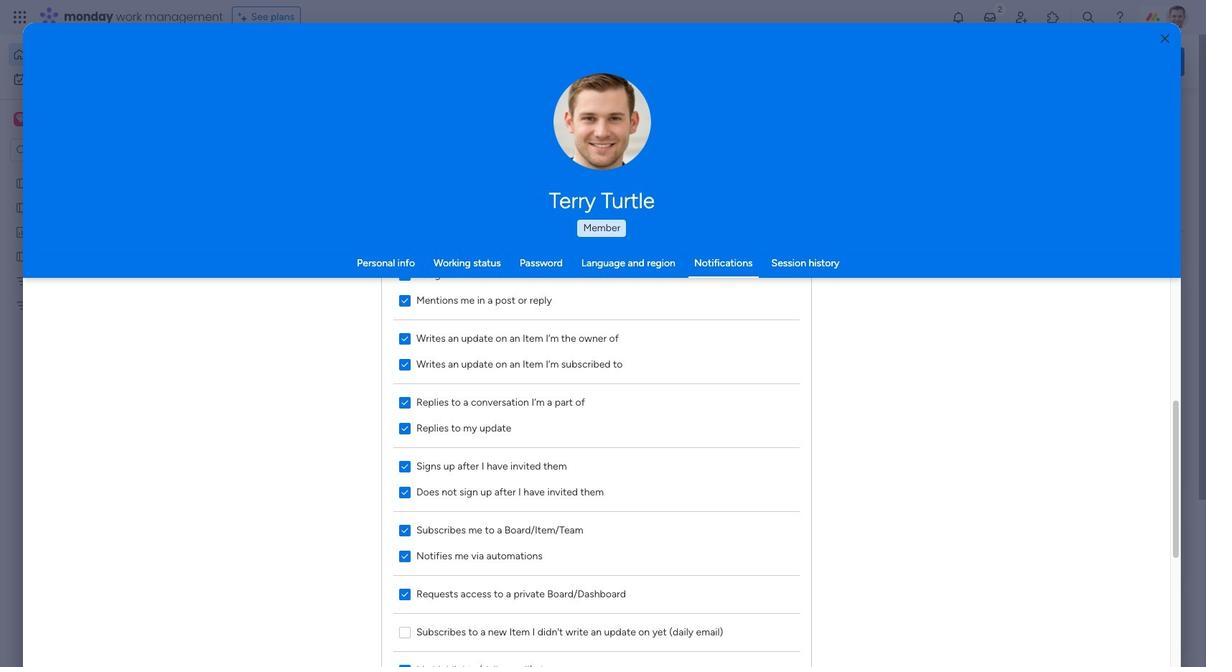 Task type: describe. For each thing, give the bounding box(es) containing it.
workspace selection element
[[14, 111, 120, 129]]

component image
[[709, 285, 722, 298]]

templates image image
[[982, 289, 1172, 388]]

help center element
[[969, 592, 1185, 650]]

monday marketplace image
[[1046, 10, 1061, 24]]

dapulse x slim image
[[1163, 104, 1180, 121]]

terry turtle image
[[1166, 6, 1189, 29]]

2 horizontal spatial add to favorites image
[[895, 262, 910, 277]]

see plans image
[[238, 9, 251, 25]]

invite members image
[[1015, 10, 1029, 24]]

quick search results list box
[[222, 134, 935, 500]]

1 vertical spatial option
[[9, 67, 174, 90]]

0 horizontal spatial add to favorites image
[[426, 438, 440, 453]]

public dashboard image
[[709, 262, 725, 278]]

search everything image
[[1081, 10, 1096, 24]]

update feed image
[[983, 10, 997, 24]]



Task type: vqa. For each thing, say whether or not it's contained in the screenshot.
the bottommost the earliest
no



Task type: locate. For each thing, give the bounding box(es) containing it.
1 horizontal spatial component image
[[475, 285, 488, 298]]

Search in workspace field
[[30, 142, 120, 158]]

getting started element
[[969, 523, 1185, 581]]

option
[[9, 43, 174, 66], [9, 67, 174, 90], [0, 170, 183, 173]]

public board image
[[15, 176, 29, 190], [15, 200, 29, 214], [240, 262, 256, 278], [475, 262, 490, 278]]

close image
[[1161, 33, 1170, 44]]

2 component image from the left
[[475, 285, 488, 298]]

public dashboard image
[[15, 225, 29, 238]]

remove from favorites image
[[426, 262, 440, 277]]

2 image
[[994, 1, 1007, 17]]

1 component image from the left
[[240, 285, 253, 298]]

add to favorites image
[[661, 262, 675, 277], [895, 262, 910, 277], [426, 438, 440, 453]]

2 workspace image from the left
[[16, 111, 26, 127]]

component image for remove from favorites image
[[240, 285, 253, 298]]

workspace image
[[14, 111, 28, 127], [16, 111, 26, 127]]

help image
[[1113, 10, 1127, 24]]

2 vertical spatial option
[[0, 170, 183, 173]]

region
[[382, 245, 811, 667]]

list box
[[0, 168, 183, 511]]

0 vertical spatial option
[[9, 43, 174, 66]]

2 element
[[367, 541, 384, 558], [367, 541, 384, 558]]

select product image
[[13, 10, 27, 24]]

component image
[[240, 285, 253, 298], [475, 285, 488, 298]]

component image for the middle the add to favorites image
[[475, 285, 488, 298]]

1 workspace image from the left
[[14, 111, 28, 127]]

0 horizontal spatial component image
[[240, 285, 253, 298]]

public board image
[[15, 249, 29, 263]]

1 horizontal spatial add to favorites image
[[661, 262, 675, 277]]

notifications image
[[951, 10, 966, 24]]



